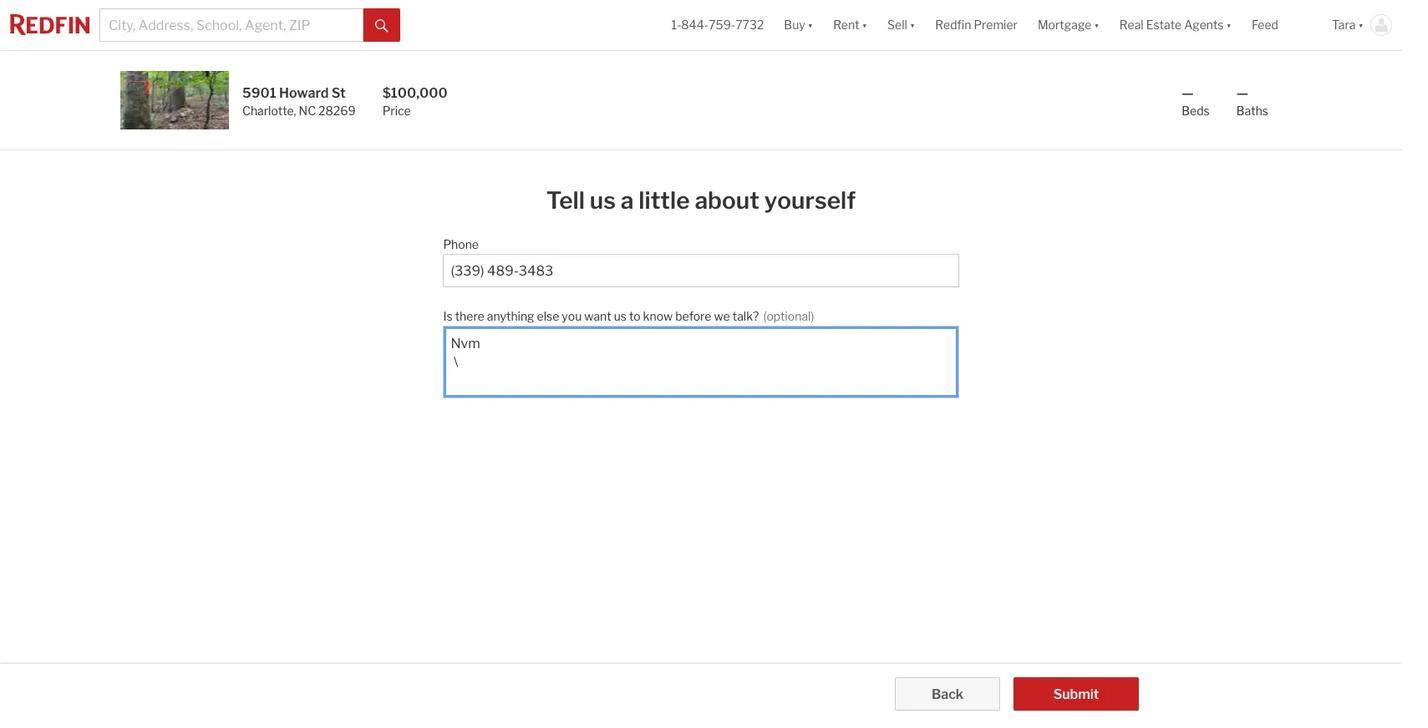 Task type: locate. For each thing, give the bounding box(es) containing it.
▾ right agents
[[1227, 18, 1232, 32]]

1 horizontal spatial —
[[1237, 85, 1249, 101]]

1-
[[672, 18, 682, 32]]

us left a
[[590, 186, 616, 215]]

us
[[590, 186, 616, 215], [614, 309, 627, 324]]

else
[[537, 309, 560, 324]]

▾ right tara
[[1359, 18, 1364, 32]]

6 ▾ from the left
[[1359, 18, 1364, 32]]

5901
[[242, 85, 276, 101]]

sell ▾
[[888, 18, 916, 32]]

anything
[[487, 309, 535, 324]]

28269
[[319, 104, 356, 118]]

2 — from the left
[[1237, 85, 1249, 101]]

redfin premier button
[[926, 0, 1028, 50]]

rent ▾ button
[[834, 0, 868, 50]]

▾ right buy
[[808, 18, 814, 32]]

sell ▾ button
[[878, 0, 926, 50]]

5 ▾ from the left
[[1227, 18, 1232, 32]]

▾ for buy ▾
[[808, 18, 814, 32]]

▾ right sell
[[910, 18, 916, 32]]

Is there anything else you want us to know before we talk? text field
[[451, 335, 952, 390]]

1 — from the left
[[1182, 85, 1194, 101]]

2 ▾ from the left
[[862, 18, 868, 32]]

yourself
[[765, 186, 856, 215]]

feed
[[1252, 18, 1279, 32]]

▾ for mortgage ▾
[[1095, 18, 1100, 32]]

0 horizontal spatial —
[[1182, 85, 1194, 101]]

City, Address, School, Agent, ZIP search field
[[99, 8, 364, 42]]

real estate agents ▾ link
[[1120, 0, 1232, 50]]

— inside — baths
[[1237, 85, 1249, 101]]

—
[[1182, 85, 1194, 101], [1237, 85, 1249, 101]]

— up baths
[[1237, 85, 1249, 101]]

feed button
[[1242, 0, 1323, 50]]

▾ for rent ▾
[[862, 18, 868, 32]]

phone. required field. element
[[443, 229, 951, 254]]

redfin premier
[[936, 18, 1018, 32]]

you
[[562, 309, 582, 324]]

1 vertical spatial us
[[614, 309, 627, 324]]

▾
[[808, 18, 814, 32], [862, 18, 868, 32], [910, 18, 916, 32], [1095, 18, 1100, 32], [1227, 18, 1232, 32], [1359, 18, 1364, 32]]

rent ▾ button
[[824, 0, 878, 50]]

a
[[621, 186, 634, 215]]

▾ right mortgage on the right top
[[1095, 18, 1100, 32]]

real
[[1120, 18, 1144, 32]]

▾ right rent
[[862, 18, 868, 32]]

charlotte
[[242, 104, 294, 118]]

rent ▾
[[834, 18, 868, 32]]

baths
[[1237, 104, 1269, 118]]

3 ▾ from the left
[[910, 18, 916, 32]]

1 ▾ from the left
[[808, 18, 814, 32]]

agents
[[1185, 18, 1224, 32]]

— baths
[[1237, 85, 1269, 118]]

4 ▾ from the left
[[1095, 18, 1100, 32]]

want
[[585, 309, 612, 324]]

7732
[[736, 18, 764, 32]]

— inside — beds
[[1182, 85, 1194, 101]]

beds
[[1182, 104, 1210, 118]]

estate
[[1147, 18, 1182, 32]]

$100,000
[[383, 85, 448, 101]]

us left the to
[[614, 309, 627, 324]]

mortgage ▾
[[1038, 18, 1100, 32]]

submit button
[[1014, 678, 1139, 711]]

price
[[383, 104, 411, 118]]

we
[[714, 309, 730, 324]]

real estate agents ▾
[[1120, 18, 1232, 32]]

— up 'beds'
[[1182, 85, 1194, 101]]

mortgage
[[1038, 18, 1092, 32]]



Task type: vqa. For each thing, say whether or not it's contained in the screenshot.
records
no



Task type: describe. For each thing, give the bounding box(es) containing it.
phone
[[443, 237, 479, 252]]

is
[[443, 309, 453, 324]]

redfin
[[936, 18, 972, 32]]

tara
[[1333, 18, 1356, 32]]

1-844-759-7732 link
[[672, 18, 764, 32]]

— for — baths
[[1237, 85, 1249, 101]]

talk?
[[733, 309, 759, 324]]

howard
[[279, 85, 329, 101]]

is there anything else you want us to know before we talk? element
[[443, 301, 951, 326]]

little
[[639, 186, 690, 215]]

1-844-759-7732
[[672, 18, 764, 32]]

— for — beds
[[1182, 85, 1194, 101]]

back
[[932, 687, 964, 703]]

$100,000 price
[[383, 85, 448, 118]]

buy
[[784, 18, 806, 32]]

tara ▾
[[1333, 18, 1364, 32]]

844-
[[682, 18, 709, 32]]

▾ for tara ▾
[[1359, 18, 1364, 32]]

about
[[695, 186, 760, 215]]

,
[[294, 104, 296, 118]]

before
[[676, 309, 712, 324]]

rent
[[834, 18, 860, 32]]

sell ▾ button
[[888, 0, 916, 50]]

— beds
[[1182, 85, 1210, 118]]

759-
[[709, 18, 736, 32]]

nc
[[299, 104, 316, 118]]

there
[[455, 309, 485, 324]]

mortgage ▾ button
[[1038, 0, 1100, 50]]

is there anything else you want us to know before we talk?
[[443, 309, 759, 324]]

know
[[643, 309, 673, 324]]

Phone telephone field
[[451, 263, 952, 279]]

submit
[[1054, 687, 1100, 703]]

buy ▾
[[784, 18, 814, 32]]

st
[[332, 85, 346, 101]]

buy ▾ button
[[784, 0, 814, 50]]

▾ for sell ▾
[[910, 18, 916, 32]]

tell us a little about yourself
[[546, 186, 856, 215]]

tell
[[546, 186, 585, 215]]

5901 howard st charlotte , nc 28269
[[242, 85, 356, 118]]

mortgage ▾ button
[[1028, 0, 1110, 50]]

back button
[[896, 678, 1001, 711]]

submit search image
[[375, 19, 389, 32]]

to
[[629, 309, 641, 324]]

us inside is there anything else you want us to know before we talk? "element"
[[614, 309, 627, 324]]

real estate agents ▾ button
[[1110, 0, 1242, 50]]

buy ▾ button
[[774, 0, 824, 50]]

premier
[[974, 18, 1018, 32]]

sell
[[888, 18, 908, 32]]

0 vertical spatial us
[[590, 186, 616, 215]]



